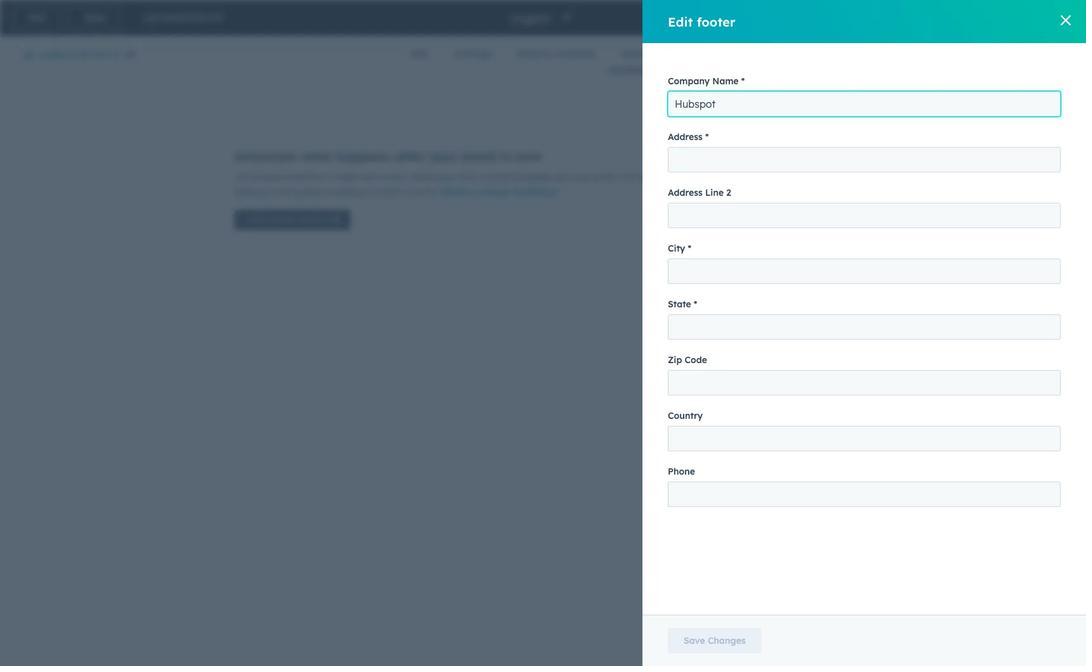 Task type: locate. For each thing, give the bounding box(es) containing it.
create a/b test button
[[13, 46, 136, 63], [23, 49, 108, 60]]

your up ups
[[429, 148, 458, 164]]

1 a from the left
[[416, 186, 422, 198]]

State text field
[[668, 314, 1061, 340]]

to left the take
[[326, 171, 335, 183]]

test down review and send button
[[964, 48, 978, 57]]

review
[[984, 12, 1015, 23]]

send for send test email
[[944, 48, 962, 57]]

create for create simple workflow
[[245, 215, 269, 224]]

footer
[[697, 14, 736, 29]]

9:54
[[190, 11, 207, 23]]

test inside send test email button
[[964, 48, 978, 57]]

zip code
[[668, 354, 707, 366]]

workflows
[[282, 171, 324, 183]]

1 vertical spatial to
[[405, 186, 414, 198]]

sending
[[234, 186, 267, 198]]

email
[[980, 48, 1000, 57], [462, 148, 497, 164]]

or
[[543, 48, 553, 60], [323, 186, 332, 198]]

after inside use simple workflows to take care of your follow-ups after contacts engage with your email. for example, sending more emails or adding contacts to a list.
[[456, 171, 477, 183]]

0 horizontal spatial or
[[323, 186, 332, 198]]

1 vertical spatial email
[[462, 148, 497, 164]]

0 horizontal spatial email
[[462, 148, 497, 164]]

contacts down of
[[366, 186, 403, 198]]

automate what happens after your email is sent
[[234, 148, 541, 164]]

save inside button
[[85, 12, 106, 23]]

create a/b test
[[40, 49, 108, 60]]

email inside send test email button
[[980, 48, 1000, 57]]

1 horizontal spatial contacts
[[479, 171, 516, 183]]

your
[[429, 148, 458, 164], [390, 171, 409, 183], [572, 171, 591, 183]]

automation
[[621, 48, 676, 60]]

save inside 'button'
[[684, 635, 705, 646]]

0 horizontal spatial create
[[40, 49, 69, 60]]

create for create a/b test
[[40, 49, 69, 60]]

what's
[[441, 186, 471, 198]]

zip
[[668, 354, 682, 366]]

actions
[[1029, 48, 1055, 57]]

1 horizontal spatial email
[[980, 48, 1000, 57]]

changes
[[708, 635, 746, 646]]

for
[[621, 171, 635, 183]]

after up what's
[[456, 171, 477, 183]]

your right with
[[572, 171, 591, 183]]

2 vertical spatial simple
[[271, 215, 294, 224]]

send
[[944, 48, 962, 57], [517, 48, 540, 60]]

simple inside use simple workflows to take care of your follow-ups after contacts engage with your email. for example, sending more emails or adding contacts to a list.
[[252, 171, 280, 183]]

simple for workflow
[[271, 215, 294, 224]]

0 vertical spatial to
[[326, 171, 335, 183]]

edit for edit footer
[[668, 14, 693, 29]]

after
[[394, 148, 425, 164], [456, 171, 477, 183]]

happens
[[336, 148, 390, 164]]

0 vertical spatial edit
[[668, 14, 693, 29]]

1 horizontal spatial create
[[245, 215, 269, 224]]

address left line
[[668, 187, 703, 198]]

create down sending
[[245, 215, 269, 224]]

1 vertical spatial or
[[323, 186, 332, 198]]

0 vertical spatial create
[[40, 49, 69, 60]]

or left schedule
[[543, 48, 553, 60]]

save left changes
[[684, 635, 705, 646]]

0 horizontal spatial test
[[92, 49, 108, 60]]

1 horizontal spatial or
[[543, 48, 553, 60]]

edit
[[668, 14, 693, 29], [411, 48, 429, 60]]

address line 2
[[668, 187, 731, 198]]

send
[[1037, 12, 1058, 23]]

contacts up what's a simple workflow? button
[[479, 171, 516, 183]]

or right emails
[[323, 186, 332, 198]]

1 horizontal spatial edit
[[668, 14, 693, 29]]

your right of
[[390, 171, 409, 183]]

edit left footer
[[668, 14, 693, 29]]

2 a from the left
[[473, 186, 479, 198]]

address up 'example,'
[[668, 131, 703, 143]]

save for save changes
[[684, 635, 705, 646]]

0 vertical spatial save
[[85, 12, 106, 23]]

address
[[668, 131, 703, 143], [668, 187, 703, 198]]

1 horizontal spatial send
[[944, 48, 962, 57]]

or inside use simple workflows to take care of your follow-ups after contacts engage with your email. for example, sending more emails or adding contacts to a list.
[[323, 186, 332, 198]]

email down review at the top right
[[980, 48, 1000, 57]]

last saved 9:54 am
[[142, 11, 223, 23]]

1 horizontal spatial your
[[429, 148, 458, 164]]

schedule
[[556, 48, 596, 60]]

0 vertical spatial or
[[543, 48, 553, 60]]

1 vertical spatial create
[[245, 215, 269, 224]]

0 horizontal spatial save
[[85, 12, 106, 23]]

Country text field
[[668, 426, 1061, 451]]

1 horizontal spatial after
[[456, 171, 477, 183]]

test right a/b
[[92, 49, 108, 60]]

0 vertical spatial email
[[980, 48, 1000, 57]]

engage
[[518, 171, 550, 183]]

1 address from the top
[[668, 131, 703, 143]]

simple for workflows
[[252, 171, 280, 183]]

what's a simple workflow?
[[441, 186, 559, 198]]

create
[[40, 49, 69, 60], [245, 215, 269, 224]]

example,
[[637, 171, 675, 183]]

company name
[[668, 75, 739, 87]]

save up a/b
[[85, 12, 106, 23]]

save changes
[[684, 635, 746, 646]]

use
[[234, 171, 250, 183]]

1 horizontal spatial test
[[964, 48, 978, 57]]

settings link
[[442, 36, 505, 72]]

0 horizontal spatial contacts
[[366, 186, 403, 198]]

a/b
[[72, 49, 89, 60]]

edit inside dialog
[[668, 14, 693, 29]]

0 horizontal spatial edit
[[411, 48, 429, 60]]

0 vertical spatial contacts
[[479, 171, 516, 183]]

take
[[337, 171, 356, 183]]

send test email button
[[933, 42, 1010, 63]]

a
[[416, 186, 422, 198], [473, 186, 479, 198]]

simple down automate
[[252, 171, 280, 183]]

simple down more
[[271, 215, 294, 224]]

a right what's
[[473, 186, 479, 198]]

email left is
[[462, 148, 497, 164]]

0 vertical spatial after
[[394, 148, 425, 164]]

0 vertical spatial address
[[668, 131, 703, 143]]

1 horizontal spatial save
[[684, 635, 705, 646]]

country
[[668, 410, 703, 421]]

after up follow-
[[394, 148, 425, 164]]

save changes button
[[668, 628, 762, 653]]

save button
[[69, 5, 122, 30]]

None field
[[508, 9, 554, 26]]

1 vertical spatial address
[[668, 187, 703, 198]]

2 address from the top
[[668, 187, 703, 198]]

workflow?
[[513, 186, 559, 198]]

city
[[668, 243, 685, 254]]

test
[[964, 48, 978, 57], [92, 49, 108, 60]]

send inside button
[[944, 48, 962, 57]]

last
[[142, 11, 160, 23]]

a left list.
[[416, 186, 422, 198]]

edit link
[[398, 36, 442, 72]]

to left list.
[[405, 186, 414, 198]]

create left a/b
[[40, 49, 69, 60]]

send for send or schedule
[[517, 48, 540, 60]]

1 vertical spatial edit
[[411, 48, 429, 60]]

to
[[326, 171, 335, 183], [405, 186, 414, 198]]

0 horizontal spatial a
[[416, 186, 422, 198]]

automate
[[234, 148, 296, 164]]

2 horizontal spatial your
[[572, 171, 591, 183]]

1 vertical spatial after
[[456, 171, 477, 183]]

create inside button
[[245, 215, 269, 224]]

saved
[[162, 11, 187, 23]]

simple down is
[[482, 186, 511, 198]]

Address Line 2 text field
[[668, 203, 1061, 228]]

0 horizontal spatial send
[[517, 48, 540, 60]]

0 vertical spatial simple
[[252, 171, 280, 183]]

1 vertical spatial save
[[684, 635, 705, 646]]

contacts
[[479, 171, 516, 183], [366, 186, 403, 198]]

with
[[552, 171, 570, 183]]

0 horizontal spatial your
[[390, 171, 409, 183]]

1 horizontal spatial a
[[473, 186, 479, 198]]

simple
[[252, 171, 280, 183], [482, 186, 511, 198], [271, 215, 294, 224]]

actions button
[[1018, 42, 1074, 63]]

create a/b test button down exit button
[[23, 49, 108, 60]]

review and send
[[984, 12, 1058, 23]]

0 horizontal spatial to
[[326, 171, 335, 183]]

save
[[85, 12, 106, 23], [684, 635, 705, 646]]

edit left settings link
[[411, 48, 429, 60]]



Task type: vqa. For each thing, say whether or not it's contained in the screenshot.
bottommost CREATE
yes



Task type: describe. For each thing, give the bounding box(es) containing it.
list.
[[424, 186, 438, 198]]

exit button
[[13, 5, 61, 30]]

adding
[[334, 186, 364, 198]]

ups
[[439, 171, 454, 183]]

a inside button
[[473, 186, 479, 198]]

automation link
[[609, 36, 688, 72]]

save for save
[[85, 12, 106, 23]]

emails
[[294, 186, 321, 198]]

2
[[726, 187, 731, 198]]

Phone text field
[[668, 482, 1061, 507]]

exit
[[29, 12, 45, 23]]

1 vertical spatial simple
[[482, 186, 511, 198]]

line
[[705, 187, 724, 198]]

settings
[[454, 48, 492, 60]]

Company Name text field
[[668, 91, 1061, 117]]

send test email
[[944, 48, 1000, 57]]

create simple workflow
[[245, 215, 328, 224]]

code
[[685, 354, 707, 366]]

1 horizontal spatial to
[[405, 186, 414, 198]]

close image
[[1061, 15, 1071, 25]]

edit footer dialog
[[643, 0, 1086, 666]]

sent
[[515, 148, 541, 164]]

what's a simple workflow? button
[[441, 184, 559, 200]]

Address text field
[[668, 147, 1061, 172]]

is
[[501, 148, 511, 164]]

edit footer
[[668, 14, 736, 29]]

create simple workflow button
[[234, 210, 351, 230]]

review and send button
[[968, 5, 1074, 30]]

phone
[[668, 466, 695, 477]]

name
[[712, 75, 739, 87]]

state
[[668, 298, 691, 310]]

address for address line 2
[[668, 187, 703, 198]]

of
[[379, 171, 387, 183]]

0 horizontal spatial after
[[394, 148, 425, 164]]

edit for edit
[[411, 48, 429, 60]]

company
[[668, 75, 710, 87]]

follow-
[[411, 171, 439, 183]]

1 vertical spatial contacts
[[366, 186, 403, 198]]

care
[[358, 171, 376, 183]]

a inside use simple workflows to take care of your follow-ups after contacts engage with your email. for example, sending more emails or adding contacts to a list.
[[416, 186, 422, 198]]

create a/b test button down save button
[[13, 46, 136, 63]]

Zip Code text field
[[668, 370, 1061, 395]]

use simple workflows to take care of your follow-ups after contacts engage with your email. for example, sending more emails or adding contacts to a list.
[[234, 171, 675, 198]]

more
[[269, 186, 291, 198]]

and
[[1018, 12, 1034, 23]]

workflow
[[296, 215, 328, 224]]

am
[[210, 11, 223, 23]]

City text field
[[668, 259, 1061, 284]]

what
[[300, 148, 332, 164]]

send or schedule
[[517, 48, 596, 60]]

email.
[[594, 171, 618, 183]]

send or schedule link
[[505, 36, 609, 72]]

address for address
[[668, 131, 703, 143]]



